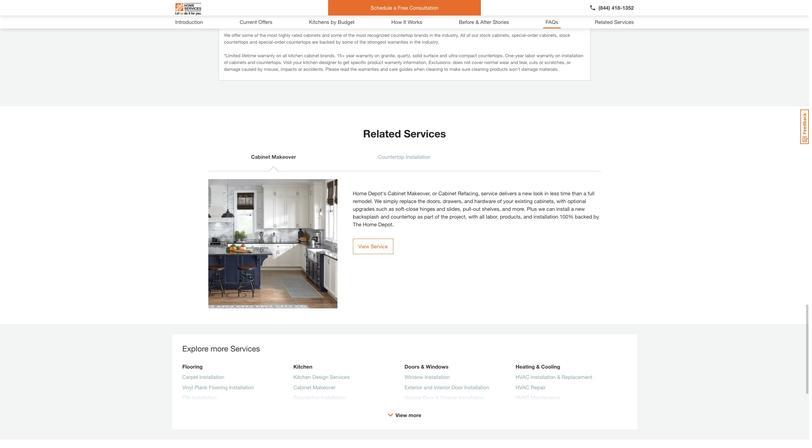 Task type: vqa. For each thing, say whether or not it's contained in the screenshot.
About Us
no



Task type: describe. For each thing, give the bounding box(es) containing it.
cover
[[472, 59, 484, 65]]

cabinets, inside home depot's cabinet makeover, or cabinet refacing, service delivers a new look in less time than a full remodel. we simply replace the doors, drawers, and hardware of your existing cabinets, with optional upgrades such as soft-close hinges and slides, pull-out shelves, and more. plus we can install a new backsplash and countertop as part of the project, with all labor, products, and installation 100% backed by the home depot.
[[535, 198, 556, 204]]

backed inside home depot's cabinet makeover, or cabinet refacing, service delivers a new look in less time than a full remodel. we simply replace the doors, drawers, and hardware of your existing cabinets, with optional upgrades such as soft-close hinges and slides, pull-out shelves, and more. plus we can install a new backsplash and countertop as part of the project, with all labor, products, and installation 100% backed by the home depot.
[[576, 213, 593, 219]]

the down 'slides,'
[[441, 213, 449, 219]]

feedback link image
[[801, 109, 810, 144]]

0 vertical spatial cabinet makeover
[[251, 153, 296, 160]]

doors & windows
[[405, 363, 449, 369]]

doors,
[[427, 198, 442, 204]]

windows
[[426, 363, 449, 369]]

project,
[[450, 213, 467, 219]]

highly
[[279, 32, 291, 38]]

1 horizontal spatial in
[[430, 32, 434, 38]]

close
[[407, 206, 419, 212]]

tile installation
[[183, 394, 217, 400]]

window installation
[[405, 374, 450, 380]]

(844)
[[599, 5, 611, 11]]

or inside home depot's cabinet makeover, or cabinet refacing, service delivers a new look in less time than a full remodel. we simply replace the doors, drawers, and hardware of your existing cabinets, with optional upgrades such as soft-close hinges and slides, pull-out shelves, and more. plus we can install a new backsplash and countertop as part of the project, with all labor, products, and installation 100% backed by the home depot.
[[433, 190, 437, 196]]

service inside home depot's cabinet makeover, or cabinet refacing, service delivers a new look in less time than a full remodel. we simply replace the doors, drawers, and hardware of your existing cabinets, with optional upgrades such as soft-close hinges and slides, pull-out shelves, and more. plus we can install a new backsplash and countertop as part of the project, with all labor, products, and installation 100% backed by the home depot.
[[482, 190, 498, 196]]

stories
[[493, 19, 509, 25]]

of right sort
[[253, 16, 258, 23]]

scratches,
[[545, 59, 566, 65]]

& down cooling
[[558, 374, 561, 380]]

cooling
[[542, 363, 561, 369]]

apply
[[348, 16, 363, 23]]

free
[[398, 5, 408, 11]]

of inside the *limited lifetime warranty on all kitchen cabinet brands. 15+ year warranty on granite, quartz, solid surface and ultra-compact countertops. one-year labor warranty on installation of cabinets and countertops. visit your kitchen designer to get specific product warranty information. exclusions: does not cover normal wear and tear, cuts or scratches, or damage caused by misuse, impacts or accidents. please read the warranties and care guides when cleaning to make sure cleaning products won't damage materials.
[[224, 59, 228, 65]]

soft-
[[396, 206, 407, 212]]

0 vertical spatial new
[[523, 190, 533, 196]]

of down budget
[[344, 32, 347, 38]]

replace
[[400, 198, 417, 204]]

*limited lifetime warranty on all kitchen cabinet brands. 15+ year warranty on granite, quartz, solid surface and ultra-compact countertops. one-year labor warranty on installation of cabinets and countertops. visit your kitchen designer to get specific product warranty information. exclusions: does not cover normal wear and tear, cuts or scratches, or damage caused by misuse, impacts or accidents. please read the warranties and care guides when cleaning to make sure cleaning products won't damage materials.
[[224, 53, 584, 72]]

1 vertical spatial countertop installation
[[294, 394, 346, 400]]

3 on from the left
[[556, 53, 561, 58]]

installed
[[482, 16, 506, 23]]

of down current offers
[[255, 32, 259, 38]]

view for view more
[[396, 412, 408, 418]]

0 vertical spatial the
[[516, 16, 526, 23]]

kitchen design services link
[[294, 373, 350, 383]]

all
[[461, 32, 466, 38]]

1352
[[623, 5, 635, 11]]

and down refacing,
[[465, 198, 473, 204]]

1 stock from the left
[[480, 32, 491, 38]]

and down doors,
[[437, 206, 446, 212]]

hvac for hvac repair
[[516, 384, 530, 390]]

& for doors
[[421, 363, 425, 369]]

offers
[[259, 19, 273, 25]]

or right cuts
[[540, 59, 544, 65]]

2 countertops from the left
[[287, 39, 311, 45]]

hvac for hvac installation & replacement
[[516, 374, 530, 380]]

0 horizontal spatial special-
[[259, 39, 275, 45]]

by inside the *limited lifetime warranty on all kitchen cabinet brands. 15+ year warranty on granite, quartz, solid surface and ultra-compact countertops. one-year labor warranty on installation of cabinets and countertops. visit your kitchen designer to get specific product warranty information. exclusions: does not cover normal wear and tear, cuts or scratches, or damage caused by misuse, impacts or accidents. please read the warranties and care guides when cleaning to make sure cleaning products won't damage materials.
[[258, 66, 263, 72]]

ultra-
[[449, 53, 460, 58]]

out
[[474, 206, 481, 212]]

hvac installation & replacement
[[516, 374, 593, 380]]

slides,
[[447, 206, 462, 212]]

tear,
[[520, 59, 529, 65]]

and up highly
[[283, 16, 294, 23]]

kitchen for kitchen design services
[[294, 374, 311, 380]]

and up caused
[[248, 59, 256, 65]]

heating & cooling
[[516, 363, 561, 369]]

get
[[343, 59, 350, 65]]

of right all at the right
[[467, 32, 471, 38]]

0 vertical spatial home
[[528, 16, 544, 23]]

countertop inside home depot's cabinet makeover, or cabinet refacing, service delivers a new look in less time than a full remodel. we simply replace the doors, drawers, and hardware of your existing cabinets, with optional upgrades such as soft-close hinges and slides, pull-out shelves, and more. plus we can install a new backsplash and countertop as part of the project, with all labor, products, and installation 100% backed by the home depot.
[[391, 213, 416, 219]]

doors
[[405, 363, 420, 369]]

the down the brands
[[415, 39, 421, 45]]

1 vertical spatial with
[[469, 213, 478, 219]]

view service link
[[353, 239, 394, 254]]

what sort of product and service warranties apply when you have your kitchen designed and installed by the home depot?
[[224, 16, 566, 23]]

recognized
[[368, 32, 390, 38]]

time
[[561, 190, 571, 196]]

we
[[539, 206, 546, 212]]

and up depot. on the bottom left of the page
[[381, 213, 390, 219]]

and down kitchens by budget
[[322, 32, 330, 38]]

you
[[381, 16, 391, 23]]

view service
[[359, 243, 388, 249]]

hvac installation & replacement link
[[516, 373, 593, 383]]

1 vertical spatial cabinet makeover
[[294, 384, 336, 390]]

your inside the *limited lifetime warranty on all kitchen cabinet brands. 15+ year warranty on granite, quartz, solid surface and ultra-compact countertops. one-year labor warranty on installation of cabinets and countertops. visit your kitchen designer to get specific product warranty information. exclusions: does not cover normal wear and tear, cuts or scratches, or damage caused by misuse, impacts or accidents. please read the warranties and care guides when cleaning to make sure cleaning products won't damage materials.
[[293, 59, 302, 65]]

introduction
[[175, 19, 203, 25]]

the down offers
[[260, 32, 266, 38]]

depot?
[[546, 16, 566, 23]]

cabinets, down faqs
[[540, 32, 559, 38]]

0 horizontal spatial countertops.
[[257, 59, 282, 65]]

1 horizontal spatial makeover
[[313, 384, 336, 390]]

1 vertical spatial countertop
[[294, 394, 320, 400]]

0 vertical spatial product
[[260, 16, 282, 23]]

service
[[371, 243, 388, 249]]

impacts
[[281, 66, 297, 72]]

0 horizontal spatial in
[[410, 39, 414, 45]]

normal
[[485, 59, 499, 65]]

strongest
[[368, 39, 387, 45]]

and up won't
[[511, 59, 519, 65]]

labor,
[[486, 213, 499, 219]]

the down budget
[[349, 32, 355, 38]]

how
[[392, 19, 402, 25]]

of right part
[[435, 213, 440, 219]]

warranty up specific
[[356, 53, 374, 58]]

part
[[425, 213, 434, 219]]

optional
[[568, 198, 587, 204]]

hvac for hvac maintenance
[[516, 394, 530, 400]]

warranty up scratches,
[[537, 53, 555, 58]]

we offer some of the most highly rated cabinets and some of the most recognized countertop brands in the industry. all of our stock cabinets, special-order cabinets, stock countertops and special-order countertops are backed  by some of the strongest  warranties in the industry.
[[224, 32, 571, 45]]

0 vertical spatial special-
[[512, 32, 528, 38]]

cabinets, down stories
[[492, 32, 511, 38]]

0 vertical spatial as
[[389, 206, 394, 212]]

1 vertical spatial as
[[418, 213, 423, 219]]

upgrades
[[353, 206, 375, 212]]

cuts
[[530, 59, 538, 65]]

visit
[[284, 59, 292, 65]]

backsplash
[[353, 213, 380, 219]]

15+
[[337, 53, 345, 58]]

countertop installation link
[[294, 394, 346, 404]]

when inside the *limited lifetime warranty on all kitchen cabinet brands. 15+ year warranty on granite, quartz, solid surface and ultra-compact countertops. one-year labor warranty on installation of cabinets and countertops. visit your kitchen designer to get specific product warranty information. exclusions: does not cover normal wear and tear, cuts or scratches, or damage caused by misuse, impacts or accidents. please read the warranties and care guides when cleaning to make sure cleaning products won't damage materials.
[[414, 66, 425, 72]]

cabinet makeover link
[[294, 383, 336, 394]]

cabinet
[[305, 53, 319, 58]]

than
[[573, 190, 583, 196]]

lifetime
[[242, 53, 257, 58]]

wear
[[500, 59, 510, 65]]

1 damage from the left
[[224, 66, 241, 72]]

some down kitchens by budget
[[331, 32, 342, 38]]

1 horizontal spatial related services
[[596, 19, 635, 25]]

0 horizontal spatial door
[[423, 394, 435, 400]]

by inside home depot's cabinet makeover, or cabinet refacing, service delivers a new look in less time than a full remodel. we simply replace the doors, drawers, and hardware of your existing cabinets, with optional upgrades such as soft-close hinges and slides, pull-out shelves, and more. plus we can install a new backsplash and countertop as part of the project, with all labor, products, and installation 100% backed by the home depot.
[[594, 213, 600, 219]]

before
[[459, 19, 475, 25]]

all inside the *limited lifetime warranty on all kitchen cabinet brands. 15+ year warranty on granite, quartz, solid surface and ultra-compact countertops. one-year labor warranty on installation of cabinets and countertops. visit your kitchen designer to get specific product warranty information. exclusions: does not cover normal wear and tear, cuts or scratches, or damage caused by misuse, impacts or accidents. please read the warranties and care guides when cleaning to make sure cleaning products won't damage materials.
[[283, 53, 287, 58]]

the inside the *limited lifetime warranty on all kitchen cabinet brands. 15+ year warranty on granite, quartz, solid surface and ultra-compact countertops. one-year labor warranty on installation of cabinets and countertops. visit your kitchen designer to get specific product warranty information. exclusions: does not cover normal wear and tear, cuts or scratches, or damage caused by misuse, impacts or accidents. please read the warranties and care guides when cleaning to make sure cleaning products won't damage materials.
[[351, 66, 357, 72]]

garage door & opener installation link
[[405, 394, 484, 404]]

0 horizontal spatial related
[[363, 127, 401, 140]]

depot.
[[379, 221, 394, 227]]

product inside the *limited lifetime warranty on all kitchen cabinet brands. 15+ year warranty on granite, quartz, solid surface and ultra-compact countertops. one-year labor warranty on installation of cabinets and countertops. visit your kitchen designer to get specific product warranty information. exclusions: does not cover normal wear and tear, cuts or scratches, or damage caused by misuse, impacts or accidents. please read the warranties and care guides when cleaning to make sure cleaning products won't damage materials.
[[368, 59, 384, 65]]

1 horizontal spatial new
[[576, 206, 586, 212]]

1 vertical spatial order
[[275, 39, 285, 45]]

2 vertical spatial home
[[363, 221, 377, 227]]

please
[[326, 66, 339, 72]]

0 horizontal spatial flooring
[[183, 363, 203, 369]]

full
[[588, 190, 595, 196]]

current offers
[[240, 19, 273, 25]]

or right scratches,
[[567, 59, 571, 65]]

carpet installation
[[183, 374, 225, 380]]

a left full
[[584, 190, 587, 196]]

plus
[[528, 206, 538, 212]]

vinyl plank flooring installation link
[[183, 383, 254, 394]]

guides
[[400, 66, 413, 72]]

1 vertical spatial related services
[[363, 127, 446, 140]]

hinges
[[420, 206, 436, 212]]

1 horizontal spatial order
[[528, 32, 539, 38]]

& down 'interior'
[[436, 394, 439, 400]]

consultation
[[410, 5, 439, 11]]

warranty up misuse,
[[258, 53, 275, 58]]

installation inside home depot's cabinet makeover, or cabinet refacing, service delivers a new look in less time than a full remodel. we simply replace the doors, drawers, and hardware of your existing cabinets, with optional upgrades such as soft-close hinges and slides, pull-out shelves, and more. plus we can install a new backsplash and countertop as part of the project, with all labor, products, and installation 100% backed by the home depot.
[[534, 213, 559, 219]]

faqs
[[546, 19, 559, 25]]

0 vertical spatial countertops.
[[479, 53, 504, 58]]

2 damage from the left
[[522, 66, 538, 72]]

care
[[390, 66, 398, 72]]

kitchens
[[309, 19, 330, 25]]

we inside home depot's cabinet makeover, or cabinet refacing, service delivers a new look in less time than a full remodel. we simply replace the doors, drawers, and hardware of your existing cabinets, with optional upgrades such as soft-close hinges and slides, pull-out shelves, and more. plus we can install a new backsplash and countertop as part of the project, with all labor, products, and installation 100% backed by the home depot.
[[375, 198, 382, 204]]

0 vertical spatial when
[[364, 16, 379, 23]]

schedule
[[371, 5, 393, 11]]

and left care
[[381, 66, 388, 72]]

solid
[[413, 53, 423, 58]]

hvac maintenance
[[516, 394, 561, 400]]

exterior
[[405, 384, 423, 390]]

warranty up care
[[385, 59, 402, 65]]

granite,
[[381, 53, 397, 58]]



Task type: locate. For each thing, give the bounding box(es) containing it.
shelves,
[[483, 206, 501, 212]]

& for heating
[[537, 363, 540, 369]]

kitchen down 'consultation'
[[421, 16, 442, 23]]

1 vertical spatial warranties
[[388, 39, 409, 45]]

countertop installation
[[378, 153, 431, 160], [294, 394, 346, 400]]

the down specific
[[351, 66, 357, 72]]

view down garage
[[396, 412, 408, 418]]

when left you
[[364, 16, 379, 23]]

2 cleaning from the left
[[472, 66, 489, 72]]

0 vertical spatial all
[[283, 53, 287, 58]]

1 most from the left
[[267, 32, 278, 38]]

look
[[534, 190, 544, 196]]

related
[[596, 19, 613, 25], [363, 127, 401, 140]]

in inside home depot's cabinet makeover, or cabinet refacing, service delivers a new look in less time than a full remodel. we simply replace the doors, drawers, and hardware of your existing cabinets, with optional upgrades such as soft-close hinges and slides, pull-out shelves, and more. plus we can install a new backsplash and countertop as part of the project, with all labor, products, and installation 100% backed by the home depot.
[[545, 190, 549, 196]]

(844) 418-1352
[[599, 5, 635, 11]]

1 vertical spatial countertop
[[391, 213, 416, 219]]

0 vertical spatial related
[[596, 19, 613, 25]]

1 kitchen from the top
[[294, 363, 313, 369]]

0 horizontal spatial service
[[295, 16, 315, 23]]

1 horizontal spatial to
[[445, 66, 449, 72]]

and up lifetime
[[250, 39, 258, 45]]

0 vertical spatial hvac
[[516, 374, 530, 380]]

products,
[[501, 213, 523, 219]]

stock
[[480, 32, 491, 38], [560, 32, 571, 38]]

we inside we offer some of the most highly rated cabinets and some of the most recognized countertop brands in the industry. all of our stock cabinets, special-order cabinets, stock countertops and special-order countertops are backed  by some of the strongest  warranties in the industry.
[[224, 32, 231, 38]]

0 vertical spatial to
[[338, 59, 342, 65]]

2 horizontal spatial on
[[556, 53, 561, 58]]

more.
[[513, 206, 526, 212]]

1 horizontal spatial countertops
[[287, 39, 311, 45]]

0 horizontal spatial to
[[338, 59, 342, 65]]

year
[[346, 53, 355, 58], [516, 53, 524, 58]]

1 horizontal spatial the
[[516, 16, 526, 23]]

replacement
[[562, 374, 593, 380]]

1 vertical spatial service
[[482, 190, 498, 196]]

1 vertical spatial flooring
[[209, 384, 228, 390]]

0 horizontal spatial new
[[523, 190, 533, 196]]

hvac left repair
[[516, 384, 530, 390]]

0 horizontal spatial when
[[364, 16, 379, 23]]

0 horizontal spatial order
[[275, 39, 285, 45]]

have
[[393, 16, 406, 23]]

some right the offer
[[242, 32, 253, 38]]

1 vertical spatial more
[[409, 412, 422, 418]]

carpet
[[183, 374, 198, 380]]

1 horizontal spatial installation
[[562, 53, 584, 58]]

0 horizontal spatial as
[[389, 206, 394, 212]]

do it for you logo image
[[175, 0, 201, 18]]

countertop down it
[[391, 32, 413, 38]]

1 vertical spatial door
[[423, 394, 435, 400]]

kitchen up cabinet makeover link
[[294, 374, 311, 380]]

0 vertical spatial industry.
[[442, 32, 460, 38]]

& right doors
[[421, 363, 425, 369]]

information.
[[404, 59, 428, 65]]

2 vertical spatial hvac
[[516, 394, 530, 400]]

2 kitchen from the top
[[294, 374, 311, 380]]

1 vertical spatial all
[[480, 213, 485, 219]]

flooring right plank at the left of page
[[209, 384, 228, 390]]

1 horizontal spatial countertop
[[378, 153, 405, 160]]

such
[[377, 206, 388, 212]]

the down makeover,
[[418, 198, 426, 204]]

refacing,
[[458, 190, 480, 196]]

exterior and interior door installation link
[[405, 383, 490, 394]]

0 horizontal spatial countertops
[[224, 39, 249, 45]]

existing
[[515, 198, 533, 204]]

installation
[[562, 53, 584, 58], [534, 213, 559, 219]]

damage down cuts
[[522, 66, 538, 72]]

new down optional
[[576, 206, 586, 212]]

0 vertical spatial countertop
[[378, 153, 405, 160]]

opener
[[441, 394, 458, 400]]

to left get
[[338, 59, 342, 65]]

flooring
[[183, 363, 203, 369], [209, 384, 228, 390]]

cabinets, up we
[[535, 198, 556, 204]]

special- down offers
[[259, 39, 275, 45]]

and left the after
[[470, 16, 481, 23]]

1 vertical spatial home
[[353, 190, 367, 196]]

surface
[[424, 53, 439, 58]]

door
[[452, 384, 463, 390], [423, 394, 435, 400]]

1 on from the left
[[277, 53, 282, 58]]

more for explore
[[211, 344, 229, 353]]

a up existing at top
[[519, 190, 521, 196]]

1 vertical spatial hvac
[[516, 384, 530, 390]]

in up solid
[[410, 39, 414, 45]]

1 horizontal spatial industry.
[[442, 32, 460, 38]]

of up shelves,
[[498, 198, 502, 204]]

1 vertical spatial in
[[410, 39, 414, 45]]

0 horizontal spatial all
[[283, 53, 287, 58]]

installation up scratches,
[[562, 53, 584, 58]]

compact
[[460, 53, 477, 58]]

some
[[242, 32, 253, 38], [331, 32, 342, 38], [342, 39, 354, 45]]

cabinets up are
[[304, 32, 321, 38]]

installation inside the *limited lifetime warranty on all kitchen cabinet brands. 15+ year warranty on granite, quartz, solid surface and ultra-compact countertops. one-year labor warranty on installation of cabinets and countertops. visit your kitchen designer to get specific product warranty information. exclusions: does not cover normal wear and tear, cuts or scratches, or damage caused by misuse, impacts or accidents. please read the warranties and care guides when cleaning to make sure cleaning products won't damage materials.
[[562, 53, 584, 58]]

1 vertical spatial to
[[445, 66, 449, 72]]

1 horizontal spatial warranties
[[358, 66, 379, 72]]

countertop inside we offer some of the most highly rated cabinets and some of the most recognized countertop brands in the industry. all of our stock cabinets, special-order cabinets, stock countertops and special-order countertops are backed  by some of the strongest  warranties in the industry.
[[391, 32, 413, 38]]

cleaning down exclusions:
[[426, 66, 443, 72]]

0 vertical spatial kitchen
[[294, 363, 313, 369]]

some up 15+ on the left of the page
[[342, 39, 354, 45]]

not
[[465, 59, 471, 65]]

caused
[[242, 66, 257, 72]]

0 horizontal spatial countertop
[[294, 394, 320, 400]]

accidents.
[[304, 66, 325, 72]]

1 vertical spatial when
[[414, 66, 425, 72]]

exterior and interior door installation
[[405, 384, 490, 390]]

1 horizontal spatial damage
[[522, 66, 538, 72]]

tile installation link
[[183, 394, 217, 404]]

a inside schedule a free consultation button
[[394, 5, 397, 11]]

0 vertical spatial makeover
[[272, 153, 296, 160]]

cabinets down *limited
[[229, 59, 247, 65]]

cabinet makeover
[[251, 153, 296, 160], [294, 384, 336, 390]]

after
[[481, 19, 492, 25]]

kitchen for kitchen
[[294, 363, 313, 369]]

0 vertical spatial view
[[359, 243, 370, 249]]

what
[[224, 16, 239, 23]]

0 horizontal spatial we
[[224, 32, 231, 38]]

all inside home depot's cabinet makeover, or cabinet refacing, service delivers a new look in less time than a full remodel. we simply replace the doors, drawers, and hardware of your existing cabinets, with optional upgrades such as soft-close hinges and slides, pull-out shelves, and more. plus we can install a new backsplash and countertop as part of the project, with all labor, products, and installation 100% backed by the home depot.
[[480, 213, 485, 219]]

specific
[[351, 59, 367, 65]]

design
[[313, 374, 329, 380]]

by left budget
[[331, 19, 337, 25]]

service up rated
[[295, 16, 315, 23]]

window
[[405, 374, 424, 380]]

of down *limited
[[224, 59, 228, 65]]

the right the brands
[[435, 32, 441, 38]]

2 stock from the left
[[560, 32, 571, 38]]

most down apply
[[356, 32, 367, 38]]

0 vertical spatial service
[[295, 16, 315, 23]]

home depot's cabinet makeover, or cabinet refacing, service delivers a new look in less time than a full remodel. we simply replace the doors, drawers, and hardware of your existing cabinets, with optional upgrades such as soft-close hinges and slides, pull-out shelves, and more. plus we can install a new backsplash and countertop as part of the project, with all labor, products, and installation 100% backed by the home depot.
[[353, 190, 600, 227]]

and down plus
[[524, 213, 533, 219]]

industry. down the brands
[[422, 39, 440, 45]]

works
[[408, 19, 423, 25]]

0 horizontal spatial countertop installation
[[294, 394, 346, 400]]

2 most from the left
[[356, 32, 367, 38]]

product down the granite,
[[368, 59, 384, 65]]

on up scratches,
[[556, 53, 561, 58]]

door right garage
[[423, 394, 435, 400]]

0 horizontal spatial warranties
[[317, 16, 346, 23]]

1 horizontal spatial service
[[482, 190, 498, 196]]

cabinets
[[304, 32, 321, 38], [229, 59, 247, 65]]

1 vertical spatial special-
[[259, 39, 275, 45]]

it
[[404, 19, 407, 25]]

1 vertical spatial product
[[368, 59, 384, 65]]

0 vertical spatial door
[[452, 384, 463, 390]]

designer
[[319, 59, 337, 65]]

year up get
[[346, 53, 355, 58]]

hvac maintenance link
[[516, 394, 561, 404]]

to
[[338, 59, 342, 65], [445, 66, 449, 72]]

the down backsplash
[[353, 221, 362, 227]]

the right stories
[[516, 16, 526, 23]]

0 horizontal spatial cleaning
[[426, 66, 443, 72]]

interior
[[434, 384, 451, 390]]

countertops down the offer
[[224, 39, 249, 45]]

or right impacts
[[298, 66, 302, 72]]

new up existing at top
[[523, 190, 533, 196]]

we left the offer
[[224, 32, 231, 38]]

1 horizontal spatial with
[[557, 198, 567, 204]]

warranties inside the *limited lifetime warranty on all kitchen cabinet brands. 15+ year warranty on granite, quartz, solid surface and ultra-compact countertops. one-year labor warranty on installation of cabinets and countertops. visit your kitchen designer to get specific product warranty information. exclusions: does not cover normal wear and tear, cuts or scratches, or damage caused by misuse, impacts or accidents. please read the warranties and care guides when cleaning to make sure cleaning products won't damage materials.
[[358, 66, 379, 72]]

and up products, at right
[[503, 206, 511, 212]]

explore more services
[[183, 344, 260, 353]]

1 horizontal spatial your
[[407, 16, 420, 23]]

1 vertical spatial countertops.
[[257, 59, 282, 65]]

by right installed
[[507, 16, 514, 23]]

more for view
[[409, 412, 422, 418]]

2 vertical spatial kitchen
[[303, 59, 318, 65]]

1 horizontal spatial stock
[[560, 32, 571, 38]]

countertops. up misuse,
[[257, 59, 282, 65]]

industry.
[[442, 32, 460, 38], [422, 39, 440, 45]]

1 horizontal spatial more
[[409, 412, 422, 418]]

your inside home depot's cabinet makeover, or cabinet refacing, service delivers a new look in less time than a full remodel. we simply replace the doors, drawers, and hardware of your existing cabinets, with optional upgrades such as soft-close hinges and slides, pull-out shelves, and more. plus we can install a new backsplash and countertop as part of the project, with all labor, products, and installation 100% backed by the home depot.
[[504, 198, 514, 204]]

1 horizontal spatial door
[[452, 384, 463, 390]]

simply
[[384, 198, 399, 204]]

all up visit
[[283, 53, 287, 58]]

of left strongest
[[355, 39, 359, 45]]

backed inside we offer some of the most highly rated cabinets and some of the most recognized countertop brands in the industry. all of our stock cabinets, special-order cabinets, stock countertops and special-order countertops are backed  by some of the strongest  warranties in the industry.
[[320, 39, 335, 45]]

kitchen down cabinet
[[303, 59, 318, 65]]

1 horizontal spatial related
[[596, 19, 613, 25]]

remodel.
[[353, 198, 373, 204]]

installation down we
[[534, 213, 559, 219]]

misuse,
[[264, 66, 280, 72]]

cleaning down the cover
[[472, 66, 489, 72]]

in left less
[[545, 190, 549, 196]]

and down window installation link
[[424, 384, 433, 390]]

0 horizontal spatial more
[[211, 344, 229, 353]]

all down out
[[480, 213, 485, 219]]

1 cleaning from the left
[[426, 66, 443, 72]]

on left the granite,
[[375, 53, 380, 58]]

*limited
[[224, 53, 241, 58]]

countertop
[[391, 32, 413, 38], [391, 213, 416, 219]]

0 vertical spatial backed
[[320, 39, 335, 45]]

countertops down rated
[[287, 39, 311, 45]]

brands.
[[321, 53, 336, 58]]

backed right are
[[320, 39, 335, 45]]

hvac down 'hvac repair' link
[[516, 394, 530, 400]]

warranties
[[317, 16, 346, 23], [388, 39, 409, 45], [358, 66, 379, 72]]

special- up one-
[[512, 32, 528, 38]]

0 vertical spatial countertop installation
[[378, 153, 431, 160]]

view left service
[[359, 243, 370, 249]]

explore
[[183, 344, 209, 353]]

your right visit
[[293, 59, 302, 65]]

2 hvac from the top
[[516, 384, 530, 390]]

in right the brands
[[430, 32, 434, 38]]

2 vertical spatial your
[[504, 198, 514, 204]]

warranty
[[258, 53, 275, 58], [356, 53, 374, 58], [537, 53, 555, 58], [385, 59, 402, 65]]

hvac
[[516, 374, 530, 380], [516, 384, 530, 390], [516, 394, 530, 400]]

1 horizontal spatial cleaning
[[472, 66, 489, 72]]

home up remodel.
[[353, 190, 367, 196]]

our
[[472, 32, 479, 38]]

your
[[407, 16, 420, 23], [293, 59, 302, 65], [504, 198, 514, 204]]

2 horizontal spatial in
[[545, 190, 549, 196]]

0 vertical spatial your
[[407, 16, 420, 23]]

1 vertical spatial view
[[396, 412, 408, 418]]

1 vertical spatial makeover
[[313, 384, 336, 390]]

1 vertical spatial industry.
[[422, 39, 440, 45]]

most
[[267, 32, 278, 38], [356, 32, 367, 38]]

order up labor
[[528, 32, 539, 38]]

countertop
[[378, 153, 405, 160], [294, 394, 320, 400]]

2 vertical spatial warranties
[[358, 66, 379, 72]]

1 vertical spatial the
[[353, 221, 362, 227]]

as
[[389, 206, 394, 212], [418, 213, 423, 219]]

0 vertical spatial with
[[557, 198, 567, 204]]

does
[[453, 59, 463, 65]]

1 vertical spatial kitchen
[[289, 53, 303, 58]]

0 vertical spatial kitchen
[[421, 16, 442, 23]]

hvac repair
[[516, 384, 546, 390]]

2 year from the left
[[516, 53, 524, 58]]

or
[[540, 59, 544, 65], [567, 59, 571, 65], [298, 66, 302, 72], [433, 190, 437, 196]]

are
[[312, 39, 319, 45]]

with
[[557, 198, 567, 204], [469, 213, 478, 219]]

0 horizontal spatial product
[[260, 16, 282, 23]]

kitchen up kitchen design services
[[294, 363, 313, 369]]

hvac repair link
[[516, 383, 546, 394]]

0 horizontal spatial view
[[359, 243, 370, 249]]

budget
[[338, 19, 355, 25]]

0 vertical spatial countertop
[[391, 32, 413, 38]]

the left strongest
[[360, 39, 366, 45]]

& for before
[[476, 19, 479, 25]]

kitchen
[[294, 363, 313, 369], [294, 374, 311, 380]]

kitchen design services
[[294, 374, 350, 380]]

kitchen
[[421, 16, 442, 23], [289, 53, 303, 58], [303, 59, 318, 65]]

cabinets inside we offer some of the most highly rated cabinets and some of the most recognized countertop brands in the industry. all of our stock cabinets, special-order cabinets, stock countertops and special-order countertops are backed  by some of the strongest  warranties in the industry.
[[304, 32, 321, 38]]

carpet installation link
[[183, 373, 225, 383]]

view for view service
[[359, 243, 370, 249]]

and up exclusions:
[[440, 53, 448, 58]]

0 vertical spatial warranties
[[317, 16, 346, 23]]

industry. left all at the right
[[442, 32, 460, 38]]

1 horizontal spatial when
[[414, 66, 425, 72]]

view more
[[396, 412, 422, 418]]

by inside we offer some of the most highly rated cabinets and some of the most recognized countertop brands in the industry. all of our stock cabinets, special-order cabinets, stock countertops and special-order countertops are backed  by some of the strongest  warranties in the industry.
[[336, 39, 341, 45]]

more
[[211, 344, 229, 353], [409, 412, 422, 418]]

2 on from the left
[[375, 53, 380, 58]]

1 year from the left
[[346, 53, 355, 58]]

the inside home depot's cabinet makeover, or cabinet refacing, service delivers a new look in less time than a full remodel. we simply replace the doors, drawers, and hardware of your existing cabinets, with optional upgrades such as soft-close hinges and slides, pull-out shelves, and more. plus we can install a new backsplash and countertop as part of the project, with all labor, products, and installation 100% backed by the home depot.
[[353, 221, 362, 227]]

0 vertical spatial we
[[224, 32, 231, 38]]

a down optional
[[572, 206, 574, 212]]

or up doors,
[[433, 190, 437, 196]]

warranties inside we offer some of the most highly rated cabinets and some of the most recognized countertop brands in the industry. all of our stock cabinets, special-order cabinets, stock countertops and special-order countertops are backed  by some of the strongest  warranties in the industry.
[[388, 39, 409, 45]]

vinyl plank flooring installation
[[183, 384, 254, 390]]

warranties up quartz, on the top of the page
[[388, 39, 409, 45]]

can
[[547, 206, 556, 212]]

1 countertops from the left
[[224, 39, 249, 45]]

3 hvac from the top
[[516, 394, 530, 400]]

to left make
[[445, 66, 449, 72]]

how it works
[[392, 19, 423, 25]]

with down out
[[469, 213, 478, 219]]

1 vertical spatial cabinets
[[229, 59, 247, 65]]

more down garage
[[409, 412, 422, 418]]

we
[[224, 32, 231, 38], [375, 198, 382, 204]]

with up install
[[557, 198, 567, 204]]

0 vertical spatial flooring
[[183, 363, 203, 369]]

2 horizontal spatial your
[[504, 198, 514, 204]]

when down information.
[[414, 66, 425, 72]]

by up 15+ on the left of the page
[[336, 39, 341, 45]]

as left part
[[418, 213, 423, 219]]

order down highly
[[275, 39, 285, 45]]

labor
[[526, 53, 536, 58]]

1 horizontal spatial backed
[[576, 213, 593, 219]]

1 horizontal spatial most
[[356, 32, 367, 38]]

1 vertical spatial backed
[[576, 213, 593, 219]]

0 horizontal spatial makeover
[[272, 153, 296, 160]]

1 hvac from the top
[[516, 374, 530, 380]]

0 horizontal spatial industry.
[[422, 39, 440, 45]]

cabinets inside the *limited lifetime warranty on all kitchen cabinet brands. 15+ year warranty on granite, quartz, solid surface and ultra-compact countertops. one-year labor warranty on installation of cabinets and countertops. visit your kitchen designer to get specific product warranty information. exclusions: does not cover normal wear and tear, cuts or scratches, or damage caused by misuse, impacts or accidents. please read the warranties and care guides when cleaning to make sure cleaning products won't damage materials.
[[229, 59, 247, 65]]

garage
[[405, 394, 422, 400]]

home down backsplash
[[363, 221, 377, 227]]

your down delivers
[[504, 198, 514, 204]]

0 vertical spatial related services
[[596, 19, 635, 25]]

1 horizontal spatial year
[[516, 53, 524, 58]]



